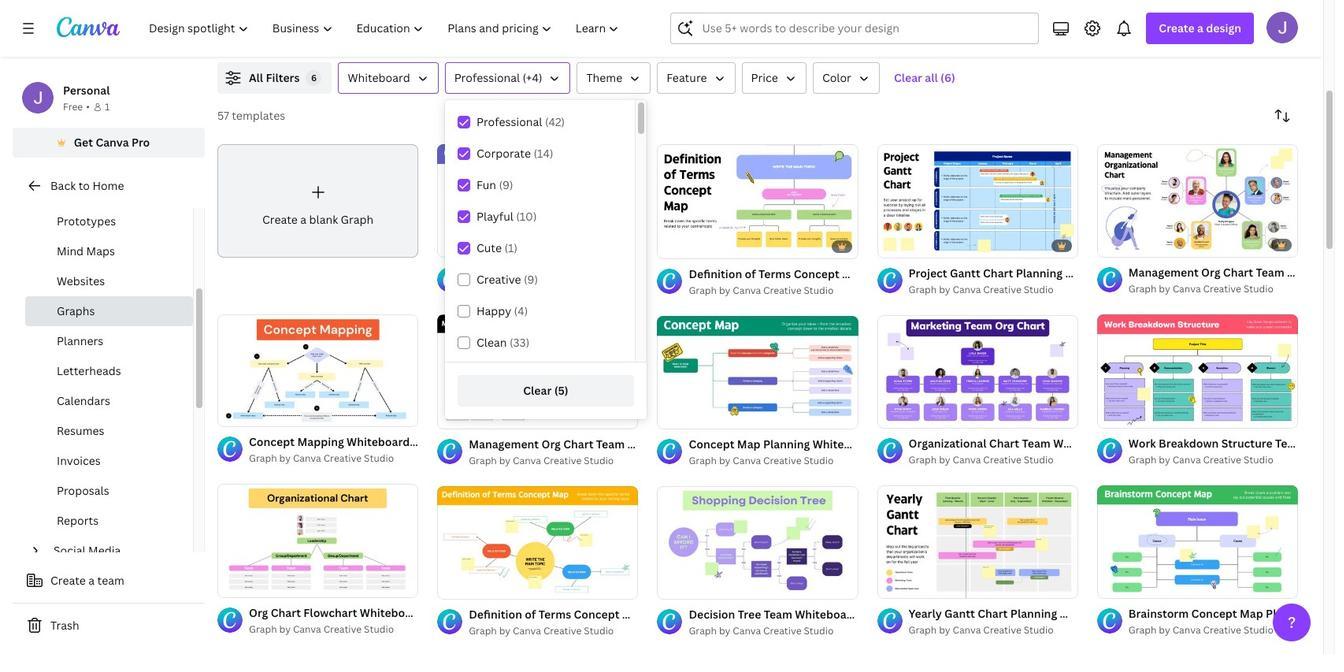Task type: describe. For each thing, give the bounding box(es) containing it.
studio for the organizational chart team whiteboard in royal purple pastel purple friendly professional style image
[[1024, 453, 1054, 467]]

(10)
[[517, 209, 537, 224]]

by for management org chart team whiteboard in blue green spaced color blocks style image
[[1160, 282, 1171, 296]]

creative for 'brainstorm concept map planning whiteboard in green purple blue simple colorful style' image
[[1204, 623, 1242, 636]]

proposals link
[[25, 476, 193, 506]]

by for decision tree team whiteboard in light green purple casual corporate style image
[[720, 624, 731, 638]]

graph for decision tree team whiteboard in light green purple casual corporate style image
[[689, 624, 717, 638]]

graphs template image
[[963, 0, 1299, 43]]

websites
[[57, 274, 105, 288]]

(6)
[[941, 70, 956, 85]]

color button
[[813, 62, 880, 94]]

graph by canva creative studio for yearly gantt chart planning whiteboard in green yellow spaced color blocks style image
[[909, 623, 1054, 637]]

planners
[[57, 333, 103, 348]]

trash
[[50, 618, 79, 633]]

studio for 'brainstorm concept map planning whiteboard in green purple blue simple colorful style' image
[[1244, 623, 1274, 636]]

orange
[[425, 435, 464, 450]]

maps
[[86, 244, 115, 259]]

corporate (14)
[[477, 146, 554, 161]]

calendars link
[[25, 386, 193, 416]]

6
[[311, 72, 317, 84]]

graph by canva creative studio link for definition of terms concept map planning whiteboard in yellow green red simple colorful style image
[[469, 623, 639, 639]]

graph for yearly gantt chart planning whiteboard in green yellow spaced color blocks style image
[[909, 623, 937, 637]]

clear all (6) button
[[887, 62, 964, 94]]

resumes
[[57, 423, 104, 438]]

canva inside concept mapping whiteboard in orange purple basic style graph by canva creative studio
[[293, 452, 321, 465]]

create a blank graph link
[[218, 144, 419, 257]]

canva for decision tree team whiteboard in light green purple casual corporate style image
[[733, 624, 762, 638]]

studio for work breakdown structure team whiteboard in red purple green trendy stickers style image
[[1244, 453, 1274, 466]]

invoices link
[[25, 446, 193, 476]]

(14)
[[534, 146, 554, 161]]

creative for work breakdown structure team whiteboard in red purple green trendy stickers style image
[[1204, 453, 1242, 466]]

price
[[752, 70, 779, 85]]

canva for concept map planning whiteboard in green blue modern professional style image
[[733, 454, 762, 467]]

studio for concept map planning whiteboard in green blue modern professional style image
[[804, 454, 834, 467]]

graph by canva creative studio link for work breakdown structure team whiteboard in red purple green trendy stickers style image
[[1129, 452, 1299, 468]]

in
[[413, 435, 423, 450]]

graph by canva creative studio for definition of terms concept map planning whiteboard in yellow green red simple colorful style image
[[469, 624, 614, 637]]

design
[[1207, 20, 1242, 35]]

social media link
[[47, 536, 184, 566]]

whiteboard button
[[338, 62, 439, 94]]

concept mapping whiteboard in orange purple basic style graph by canva creative studio
[[249, 435, 564, 465]]

graph by canva creative studio for org chart flowchart whiteboard in yellow pink spaced color blocks style image
[[249, 623, 394, 636]]

personal
[[63, 83, 110, 98]]

clear (5) button
[[458, 375, 635, 407]]

professional for professional (42)
[[477, 114, 543, 129]]

prototypes link
[[25, 207, 193, 236]]

canva inside button
[[96, 135, 129, 150]]

creative for org chart flowchart whiteboard in yellow pink spaced color blocks style image
[[324, 623, 362, 636]]

creative (9)
[[477, 272, 538, 287]]

playful
[[477, 209, 514, 224]]

clear for clear all (6)
[[895, 70, 923, 85]]

cute (1)
[[477, 240, 518, 255]]

professional (+4) button
[[445, 62, 571, 94]]

create a team
[[50, 573, 124, 588]]

management org chart team whiteboard in blue green spaced color blocks style image
[[1098, 144, 1299, 257]]

canva for management org chart team whiteboard in blue green spaced color blocks style image
[[1173, 282, 1202, 296]]

back to home link
[[13, 170, 205, 202]]

cute
[[477, 240, 502, 255]]

mind maps link
[[25, 236, 193, 266]]

graph by canva creative studio link for the organizational chart team whiteboard in royal purple pastel purple friendly professional style image
[[909, 453, 1079, 468]]

graph by canva creative studio for "definition of terms concept map planning whiteboard in light blue pink green spaced color blocks style" image
[[689, 284, 834, 297]]

creative for yearly gantt chart planning whiteboard in green yellow spaced color blocks style image
[[984, 623, 1022, 637]]

work breakdown structure team whiteboard in red purple green trendy stickers style image
[[1098, 314, 1299, 428]]

theme
[[587, 70, 623, 85]]

organizational chart team whiteboard in royal purple pastel purple friendly professional style image
[[878, 315, 1079, 429]]

concept map planning whiteboard in purple green modern professional style image
[[438, 144, 639, 257]]

by for yearly gantt chart planning whiteboard in green yellow spaced color blocks style image
[[940, 623, 951, 637]]

by for definition of terms concept map planning whiteboard in yellow green red simple colorful style image
[[500, 624, 511, 637]]

brainstorm concept map planning whiteboard in green purple blue simple colorful style image
[[1098, 485, 1299, 598]]

create a design button
[[1147, 13, 1255, 44]]

professional (+4)
[[455, 70, 543, 85]]

mind
[[57, 244, 84, 259]]

home
[[93, 178, 124, 193]]

•
[[86, 100, 90, 114]]

planners link
[[25, 326, 193, 356]]

yearly gantt chart planning whiteboard in green yellow spaced color blocks style image
[[878, 485, 1079, 599]]

graph by canva creative studio link for yearly gantt chart planning whiteboard in green yellow spaced color blocks style image
[[909, 623, 1079, 638]]

graph by canva creative studio link for decision tree team whiteboard in light green purple casual corporate style image
[[689, 623, 859, 639]]

graph by canva creative studio for concept map planning whiteboard in green blue modern professional style image
[[689, 454, 834, 467]]

purple
[[467, 435, 502, 450]]

create a design
[[1160, 20, 1242, 35]]

(+4)
[[523, 70, 543, 85]]

graph by canva creative studio for work breakdown structure team whiteboard in red purple green trendy stickers style image
[[1129, 453, 1274, 466]]

graph for the organizational chart team whiteboard in royal purple pastel purple friendly professional style image
[[909, 453, 937, 467]]

(9) for fun (9)
[[499, 177, 514, 192]]

a for design
[[1198, 20, 1204, 35]]

filters
[[266, 70, 300, 85]]

whiteboard inside concept mapping whiteboard in orange purple basic style graph by canva creative studio
[[347, 435, 410, 450]]

concept mapping whiteboard in orange purple basic style link
[[249, 434, 564, 451]]

clear all (6)
[[895, 70, 956, 85]]

graph by canva creative studio for management org chart team whiteboard in blue green spaced color blocks style image
[[1129, 282, 1274, 296]]

concept mapping whiteboard in orange purple basic style image
[[218, 314, 419, 427]]

top level navigation element
[[139, 13, 633, 44]]

canva for org chart flowchart whiteboard in yellow pink spaced color blocks style image
[[293, 623, 321, 636]]

price button
[[742, 62, 807, 94]]

style
[[536, 435, 564, 450]]

reports
[[57, 513, 99, 528]]

prototypes
[[57, 214, 116, 229]]

57
[[218, 108, 229, 123]]

happy (4)
[[477, 303, 528, 318]]

graph for "project gantt chart planning whiteboard in blue simple colorful style" "image" on the right top of page
[[909, 283, 937, 297]]

free
[[63, 100, 83, 114]]

canva for definition of terms concept map planning whiteboard in yellow green red simple colorful style image
[[513, 624, 541, 637]]

all
[[249, 70, 263, 85]]

create a blank graph
[[262, 212, 374, 227]]



Task type: vqa. For each thing, say whether or not it's contained in the screenshot.
View The Guide On Getting To Know The Canva Editor image
no



Task type: locate. For each thing, give the bounding box(es) containing it.
1 vertical spatial professional
[[477, 114, 543, 129]]

graph by canva creative studio link
[[469, 281, 639, 297], [1129, 281, 1299, 297], [909, 283, 1079, 298], [689, 283, 859, 299], [249, 451, 419, 467], [1129, 452, 1299, 468], [909, 453, 1079, 468], [469, 453, 639, 469], [689, 453, 859, 469], [249, 622, 419, 638], [1129, 622, 1299, 638], [909, 623, 1079, 638], [469, 623, 639, 639], [689, 623, 859, 639]]

1 vertical spatial a
[[301, 212, 307, 227]]

trash link
[[13, 610, 205, 642]]

studio for yearly gantt chart planning whiteboard in green yellow spaced color blocks style image
[[1024, 623, 1054, 637]]

graphs
[[57, 303, 95, 318]]

letterheads
[[57, 363, 121, 378]]

(9) up (4)
[[524, 272, 538, 287]]

proposals
[[57, 483, 109, 498]]

creative for decision tree team whiteboard in light green purple casual corporate style image
[[764, 624, 802, 638]]

graph by canva creative studio link for concept map planning whiteboard in green blue modern professional style image
[[689, 453, 859, 469]]

graph by canva creative studio link for "definition of terms concept map planning whiteboard in light blue pink green spaced color blocks style" image
[[689, 283, 859, 299]]

by for 'brainstorm concept map planning whiteboard in green purple blue simple colorful style' image
[[1160, 623, 1171, 636]]

graph by canva creative studio
[[469, 282, 614, 296], [1129, 282, 1274, 296], [909, 283, 1054, 297], [689, 284, 834, 297], [1129, 453, 1274, 466], [909, 453, 1054, 467], [469, 454, 614, 467], [689, 454, 834, 467], [249, 623, 394, 636], [1129, 623, 1274, 636], [909, 623, 1054, 637], [469, 624, 614, 637], [689, 624, 834, 638]]

studio for org chart flowchart whiteboard in yellow pink spaced color blocks style image
[[364, 623, 394, 636]]

professional for professional (+4)
[[455, 70, 520, 85]]

2 vertical spatial create
[[50, 573, 86, 588]]

a inside "create a team" button
[[89, 573, 95, 588]]

graph by canva creative studio for "project gantt chart planning whiteboard in blue simple colorful style" "image" on the right top of page
[[909, 283, 1054, 297]]

2 horizontal spatial create
[[1160, 20, 1195, 35]]

org chart flowchart whiteboard in yellow pink spaced color blocks style image
[[218, 484, 419, 597]]

to
[[79, 178, 90, 193]]

resumes link
[[25, 416, 193, 446]]

canva for 'brainstorm concept map planning whiteboard in green purple blue simple colorful style' image
[[1173, 623, 1202, 636]]

a
[[1198, 20, 1204, 35], [301, 212, 307, 227], [89, 573, 95, 588]]

graph by canva creative studio link for "project gantt chart planning whiteboard in blue simple colorful style" "image" on the right top of page
[[909, 283, 1079, 298]]

clean
[[477, 335, 507, 350]]

(9) for creative (9)
[[524, 272, 538, 287]]

1 horizontal spatial create
[[262, 212, 298, 227]]

Search search field
[[703, 13, 1030, 43]]

0 horizontal spatial a
[[89, 573, 95, 588]]

a left blank
[[301, 212, 307, 227]]

whiteboard down top level navigation element
[[348, 70, 410, 85]]

by for the organizational chart team whiteboard in royal purple pastel purple friendly professional style image
[[940, 453, 951, 467]]

a left team
[[89, 573, 95, 588]]

graph by canva creative studio link for management org chart team whiteboard in blue green spaced color blocks style image
[[1129, 281, 1299, 297]]

studio for management org chart team whiteboard in blue green spaced color blocks style image
[[1244, 282, 1274, 296]]

create for create a blank graph
[[262, 212, 298, 227]]

whiteboard
[[348, 70, 410, 85], [347, 435, 410, 450]]

(1)
[[505, 240, 518, 255]]

whiteboard inside whiteboard button
[[348, 70, 410, 85]]

2 vertical spatial a
[[89, 573, 95, 588]]

0 vertical spatial a
[[1198, 20, 1204, 35]]

creative inside concept mapping whiteboard in orange purple basic style graph by canva creative studio
[[324, 452, 362, 465]]

create down social
[[50, 573, 86, 588]]

a inside create a design dropdown button
[[1198, 20, 1204, 35]]

graph by canva creative studio link for org chart flowchart whiteboard in yellow pink spaced color blocks style image
[[249, 622, 419, 638]]

graph for org chart flowchart whiteboard in yellow pink spaced color blocks style image
[[249, 623, 277, 636]]

1 horizontal spatial a
[[301, 212, 307, 227]]

whiteboard left the in
[[347, 435, 410, 450]]

clear for clear (5)
[[524, 383, 552, 398]]

1 horizontal spatial clear
[[895, 70, 923, 85]]

templates
[[232, 108, 286, 123]]

invoices
[[57, 453, 101, 468]]

social
[[54, 543, 86, 558]]

0 vertical spatial create
[[1160, 20, 1195, 35]]

calendars
[[57, 393, 110, 408]]

playful (10)
[[477, 209, 537, 224]]

2 horizontal spatial a
[[1198, 20, 1204, 35]]

graph by canva creative studio for decision tree team whiteboard in light green purple casual corporate style image
[[689, 624, 834, 638]]

studio inside concept mapping whiteboard in orange purple basic style graph by canva creative studio
[[364, 452, 394, 465]]

professional inside button
[[455, 70, 520, 85]]

pro
[[132, 135, 150, 150]]

theme button
[[577, 62, 651, 94]]

mapping
[[297, 435, 344, 450]]

professional (42)
[[477, 114, 565, 129]]

(5)
[[555, 383, 569, 398]]

creative
[[477, 272, 521, 287], [544, 282, 582, 296], [1204, 282, 1242, 296], [984, 283, 1022, 297], [764, 284, 802, 297], [324, 452, 362, 465], [1204, 453, 1242, 466], [984, 453, 1022, 467], [544, 454, 582, 467], [764, 454, 802, 467], [324, 623, 362, 636], [1204, 623, 1242, 636], [984, 623, 1022, 637], [544, 624, 582, 637], [764, 624, 802, 638]]

1 vertical spatial (9)
[[524, 272, 538, 287]]

creative for concept map planning whiteboard in green blue modern professional style image
[[764, 454, 802, 467]]

0 vertical spatial whiteboard
[[348, 70, 410, 85]]

fun
[[477, 177, 497, 192]]

1
[[105, 100, 110, 114]]

management org chart team whiteboard in black red green trendy sticker style image
[[438, 315, 639, 428]]

6 filter options selected element
[[306, 70, 322, 86]]

by for org chart flowchart whiteboard in yellow pink spaced color blocks style image
[[279, 623, 291, 636]]

create for create a team
[[50, 573, 86, 588]]

studio
[[584, 282, 614, 296], [1244, 282, 1274, 296], [1024, 283, 1054, 297], [804, 284, 834, 297], [364, 452, 394, 465], [1244, 453, 1274, 466], [1024, 453, 1054, 467], [584, 454, 614, 467], [804, 454, 834, 467], [364, 623, 394, 636], [1244, 623, 1274, 636], [1024, 623, 1054, 637], [584, 624, 614, 637], [804, 624, 834, 638]]

media
[[88, 543, 121, 558]]

create inside dropdown button
[[1160, 20, 1195, 35]]

0 vertical spatial clear
[[895, 70, 923, 85]]

studio for definition of terms concept map planning whiteboard in yellow green red simple colorful style image
[[584, 624, 614, 637]]

canva for work breakdown structure team whiteboard in red purple green trendy stickers style image
[[1173, 453, 1202, 466]]

graph for definition of terms concept map planning whiteboard in yellow green red simple colorful style image
[[469, 624, 497, 637]]

graph for "definition of terms concept map planning whiteboard in light blue pink green spaced color blocks style" image
[[689, 284, 717, 297]]

clear (5)
[[524, 383, 569, 398]]

all filters
[[249, 70, 300, 85]]

all
[[926, 70, 939, 85]]

create inside button
[[50, 573, 86, 588]]

creative for definition of terms concept map planning whiteboard in yellow green red simple colorful style image
[[544, 624, 582, 637]]

color
[[823, 70, 852, 85]]

clean (33)
[[477, 335, 530, 350]]

letterheads link
[[25, 356, 193, 386]]

creative for "definition of terms concept map planning whiteboard in light blue pink green spaced color blocks style" image
[[764, 284, 802, 297]]

0 vertical spatial professional
[[455, 70, 520, 85]]

websites link
[[25, 266, 193, 296]]

create left design
[[1160, 20, 1195, 35]]

team
[[97, 573, 124, 588]]

graph
[[341, 212, 374, 227], [469, 282, 497, 296], [1129, 282, 1157, 296], [909, 283, 937, 297], [689, 284, 717, 297], [249, 452, 277, 465], [1129, 453, 1157, 466], [909, 453, 937, 467], [469, 454, 497, 467], [689, 454, 717, 467], [249, 623, 277, 636], [1129, 623, 1157, 636], [909, 623, 937, 637], [469, 624, 497, 637], [689, 624, 717, 638]]

by for concept map planning whiteboard in green blue modern professional style image
[[720, 454, 731, 467]]

get canva pro button
[[13, 128, 205, 158]]

clear
[[895, 70, 923, 85], [524, 383, 552, 398]]

None search field
[[671, 13, 1040, 44]]

fun (9)
[[477, 177, 514, 192]]

create
[[1160, 20, 1195, 35], [262, 212, 298, 227], [50, 573, 86, 588]]

graph for work breakdown structure team whiteboard in red purple green trendy stickers style image
[[1129, 453, 1157, 466]]

basic
[[505, 435, 533, 450]]

1 vertical spatial whiteboard
[[347, 435, 410, 450]]

create left blank
[[262, 212, 298, 227]]

studio for decision tree team whiteboard in light green purple casual corporate style image
[[804, 624, 834, 638]]

free •
[[63, 100, 90, 114]]

graph for management org chart team whiteboard in blue green spaced color blocks style image
[[1129, 282, 1157, 296]]

mind maps
[[57, 244, 115, 259]]

studio for "definition of terms concept map planning whiteboard in light blue pink green spaced color blocks style" image
[[804, 284, 834, 297]]

feature button
[[658, 62, 736, 94]]

concept map planning whiteboard in green blue modern professional style image
[[658, 316, 859, 429]]

social media
[[54, 543, 121, 558]]

0 horizontal spatial create
[[50, 573, 86, 588]]

graph by canva creative studio for the organizational chart team whiteboard in royal purple pastel purple friendly professional style image
[[909, 453, 1054, 467]]

0 horizontal spatial (9)
[[499, 177, 514, 192]]

happy
[[477, 303, 512, 318]]

by for work breakdown structure team whiteboard in red purple green trendy stickers style image
[[1160, 453, 1171, 466]]

clear left all
[[895, 70, 923, 85]]

create a blank graph element
[[218, 144, 419, 257]]

professional left (+4)
[[455, 70, 520, 85]]

graph for concept map planning whiteboard in green blue modern professional style image
[[689, 454, 717, 467]]

professional up corporate (14)
[[477, 114, 543, 129]]

creative for the organizational chart team whiteboard in royal purple pastel purple friendly professional style image
[[984, 453, 1022, 467]]

by for "definition of terms concept map planning whiteboard in light blue pink green spaced color blocks style" image
[[720, 284, 731, 297]]

corporate
[[477, 146, 531, 161]]

(9) right fun
[[499, 177, 514, 192]]

graph for 'brainstorm concept map planning whiteboard in green purple blue simple colorful style' image
[[1129, 623, 1157, 636]]

1 vertical spatial clear
[[524, 383, 552, 398]]

creative for management org chart team whiteboard in blue green spaced color blocks style image
[[1204, 282, 1242, 296]]

canva for "project gantt chart planning whiteboard in blue simple colorful style" "image" on the right top of page
[[953, 283, 982, 297]]

by inside concept mapping whiteboard in orange purple basic style graph by canva creative studio
[[279, 452, 291, 465]]

get
[[74, 135, 93, 150]]

project gantt chart planning whiteboard in blue simple colorful style image
[[878, 145, 1079, 258]]

graph by canva creative studio link for 'brainstorm concept map planning whiteboard in green purple blue simple colorful style' image
[[1129, 622, 1299, 638]]

by for "project gantt chart planning whiteboard in blue simple colorful style" "image" on the right top of page
[[940, 283, 951, 297]]

back to home
[[50, 178, 124, 193]]

a inside create a blank graph element
[[301, 212, 307, 227]]

back
[[50, 178, 76, 193]]

definition of terms concept map planning whiteboard in light blue pink green spaced color blocks style image
[[658, 145, 859, 258]]

0 vertical spatial (9)
[[499, 177, 514, 192]]

feature
[[667, 70, 707, 85]]

(33)
[[510, 335, 530, 350]]

get canva pro
[[74, 135, 150, 150]]

1 vertical spatial create
[[262, 212, 298, 227]]

creative for "project gantt chart planning whiteboard in blue simple colorful style" "image" on the right top of page
[[984, 283, 1022, 297]]

concept
[[249, 435, 295, 450]]

create a team button
[[13, 565, 205, 597]]

graph by canva creative studio link for concept mapping whiteboard in orange purple basic style image on the left of the page
[[249, 451, 419, 467]]

a left design
[[1198, 20, 1204, 35]]

reports link
[[25, 506, 193, 536]]

graph by canva creative studio for 'brainstorm concept map planning whiteboard in green purple blue simple colorful style' image
[[1129, 623, 1274, 636]]

decision tree team whiteboard in light green purple casual corporate style image
[[658, 486, 859, 599]]

Sort by button
[[1267, 100, 1299, 132]]

canva for "definition of terms concept map planning whiteboard in light blue pink green spaced color blocks style" image
[[733, 284, 762, 297]]

blank
[[309, 212, 338, 227]]

0 horizontal spatial clear
[[524, 383, 552, 398]]

definition of terms concept map planning whiteboard in yellow green red simple colorful style image
[[438, 486, 639, 599]]

create for create a design
[[1160, 20, 1195, 35]]

canva for the organizational chart team whiteboard in royal purple pastel purple friendly professional style image
[[953, 453, 982, 467]]

clear left (5)
[[524, 383, 552, 398]]

(4)
[[514, 303, 528, 318]]

1 horizontal spatial (9)
[[524, 272, 538, 287]]

jacob simon image
[[1267, 12, 1299, 43]]

a for team
[[89, 573, 95, 588]]

professional
[[455, 70, 520, 85], [477, 114, 543, 129]]

graph inside concept mapping whiteboard in orange purple basic style graph by canva creative studio
[[249, 452, 277, 465]]

(42)
[[545, 114, 565, 129]]

(9)
[[499, 177, 514, 192], [524, 272, 538, 287]]

a for blank
[[301, 212, 307, 227]]

canva for yearly gantt chart planning whiteboard in green yellow spaced color blocks style image
[[953, 623, 982, 637]]

studio for "project gantt chart planning whiteboard in blue simple colorful style" "image" on the right top of page
[[1024, 283, 1054, 297]]



